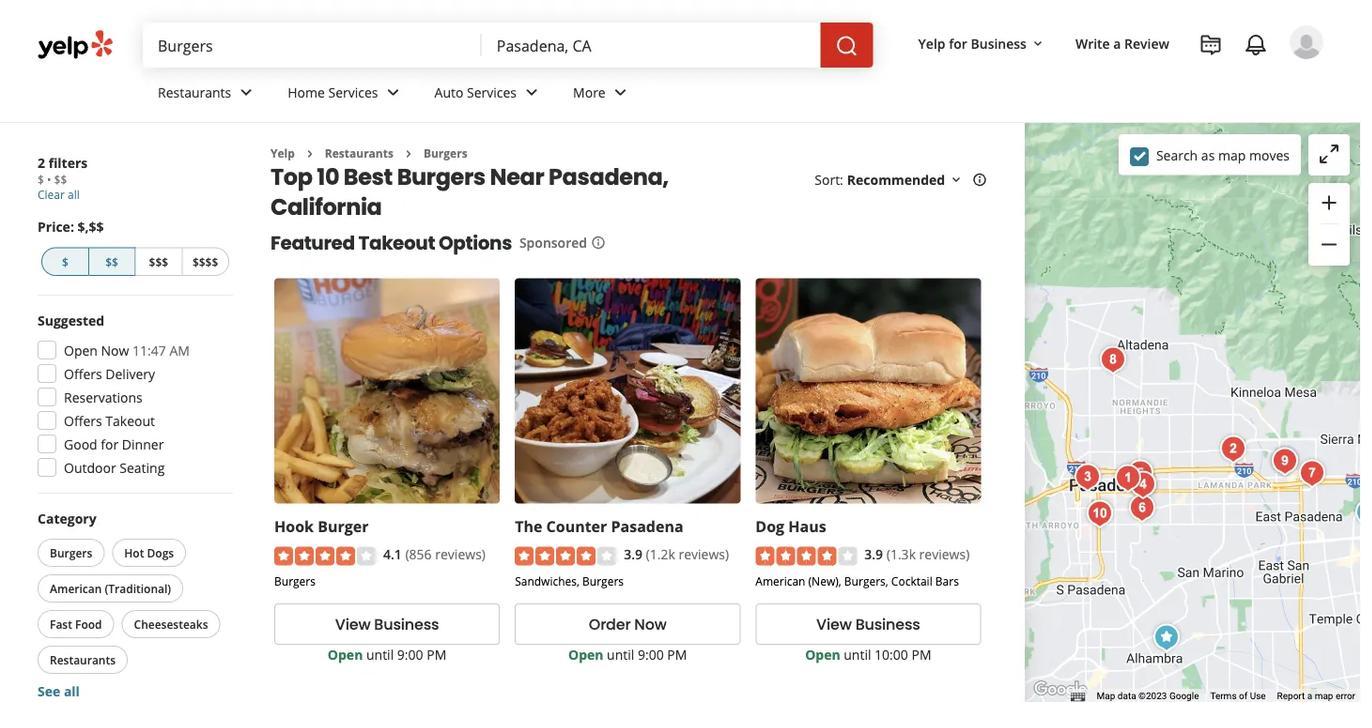 Task type: describe. For each thing, give the bounding box(es) containing it.
report a map error
[[1277, 691, 1355, 702]]

$ button
[[41, 248, 89, 276]]

american (traditional)
[[50, 581, 171, 596]]

view business link for burger
[[274, 604, 500, 645]]

a for write
[[1113, 34, 1121, 52]]

burgers,
[[844, 573, 888, 589]]

1 horizontal spatial restaurants link
[[325, 146, 394, 161]]

the counter pasadena
[[515, 516, 683, 536]]

offers for offers delivery
[[64, 365, 102, 383]]

dog haus
[[756, 516, 826, 536]]

yelp link
[[271, 146, 295, 161]]

restaurants inside business categories element
[[158, 83, 231, 101]]

recommended button
[[847, 171, 964, 189]]

offers takeout
[[64, 412, 155, 430]]

haus
[[788, 516, 826, 536]]

lucky boy image
[[1081, 496, 1119, 533]]

cheesesteaks
[[134, 617, 208, 632]]

super burger image
[[1215, 431, 1252, 468]]

Near text field
[[497, 35, 806, 55]]

yelp for business button
[[911, 26, 1053, 60]]

reservations
[[64, 388, 143, 406]]

$$$$ button
[[182, 248, 229, 276]]

view business for hook burger
[[335, 614, 439, 635]]

use
[[1250, 691, 1266, 702]]

24 chevron down v2 image for auto services
[[520, 81, 543, 104]]

hook burger
[[274, 516, 369, 536]]

search as map moves
[[1156, 146, 1290, 164]]

auto services
[[434, 83, 517, 101]]

american for american (traditional)
[[50, 581, 102, 596]]

the counter pasadena image
[[1124, 466, 1162, 504]]

9:00 for business
[[397, 646, 423, 664]]

outdoor
[[64, 459, 116, 477]]

view for dog haus
[[816, 614, 852, 635]]

$$ inside 2 filters $ • $$ clear all
[[54, 172, 67, 187]]

16 chevron down v2 image
[[949, 173, 964, 188]]

burgers up order
[[582, 573, 624, 589]]

of
[[1239, 691, 1248, 702]]

near
[[490, 161, 544, 192]]

business for hook burger
[[374, 614, 439, 635]]

user actions element
[[903, 24, 1350, 139]]

delivery
[[105, 365, 155, 383]]

report
[[1277, 691, 1305, 702]]

american for american (new), burgers, cocktail bars
[[756, 573, 805, 589]]

search image
[[836, 35, 858, 57]]

pm for the counter pasadena
[[667, 646, 687, 664]]

$ inside 2 filters $ • $$ clear all
[[38, 172, 44, 187]]

sort:
[[815, 171, 843, 189]]

10:00
[[875, 646, 908, 664]]

burgers down 4.1 star rating image
[[274, 573, 316, 589]]

3.9 (1.2k reviews)
[[624, 546, 729, 564]]

24 chevron down v2 image for restaurants
[[235, 81, 258, 104]]

(856
[[405, 546, 432, 564]]

3.9 (1.3k reviews)
[[864, 546, 970, 564]]

business categories element
[[143, 68, 1324, 122]]

as
[[1201, 146, 1215, 164]]

services for home services
[[328, 83, 378, 101]]

sandwiches,
[[515, 573, 580, 589]]

am
[[170, 341, 190, 359]]

yelp for yelp link
[[271, 146, 295, 161]]

category
[[38, 510, 96, 527]]

jake's trustworthy burgers & beer image
[[1069, 459, 1107, 496]]

google
[[1169, 691, 1199, 702]]

sandwiches, burgers
[[515, 573, 624, 589]]

view business for dog haus
[[816, 614, 920, 635]]

bars
[[935, 573, 959, 589]]

until for counter
[[607, 646, 634, 664]]

pasadena,
[[549, 161, 669, 192]]

the original tops image
[[1294, 455, 1331, 493]]

map region
[[920, 0, 1361, 703]]

business inside yelp for business button
[[971, 34, 1027, 52]]

Find text field
[[158, 35, 467, 55]]

craft by smoke & fire - arcadia image
[[1350, 495, 1361, 532]]

recommended
[[847, 171, 945, 189]]

zoom out image
[[1318, 233, 1340, 256]]

dinner
[[122, 435, 164, 453]]

terms of use link
[[1210, 691, 1266, 702]]

zoom in image
[[1318, 192, 1340, 214]]

(new),
[[808, 573, 841, 589]]

10
[[317, 161, 339, 192]]

cocktail
[[891, 573, 932, 589]]

keyboard shortcuts image
[[1070, 693, 1085, 702]]

burgers inside button
[[50, 545, 92, 561]]

reviews) for dog haus
[[919, 546, 970, 564]]

sponsored
[[519, 234, 587, 252]]

dog haus link
[[756, 516, 826, 536]]

yelp for yelp for business
[[918, 34, 946, 52]]

map for moves
[[1218, 146, 1246, 164]]

dog haus image
[[1148, 620, 1186, 657]]

data
[[1118, 691, 1136, 702]]

projects image
[[1200, 34, 1222, 56]]

featured takeout options
[[271, 230, 512, 256]]

$$$
[[149, 254, 168, 270]]

the counter pasadena image
[[1124, 466, 1162, 504]]

0 vertical spatial group
[[1309, 183, 1350, 266]]

business for dog haus
[[855, 614, 920, 635]]

review
[[1124, 34, 1169, 52]]

©2023
[[1139, 691, 1167, 702]]

until for haus
[[844, 646, 871, 664]]

hot dogs button
[[112, 539, 186, 567]]

fast food
[[50, 617, 102, 632]]

burgers button
[[38, 539, 105, 567]]

dogs
[[147, 545, 174, 561]]

write a review link
[[1068, 26, 1177, 60]]

search
[[1156, 146, 1198, 164]]

offers delivery
[[64, 365, 155, 383]]

1 vertical spatial all
[[64, 682, 80, 700]]

open until 10:00 pm
[[805, 646, 931, 664]]

16 chevron right v2 image
[[302, 146, 317, 161]]

see all
[[38, 682, 80, 700]]

outdoor seating
[[64, 459, 165, 477]]

3.9 for now
[[624, 546, 642, 564]]

restaurants inside button
[[50, 652, 116, 668]]

3.9 star rating image for view business
[[756, 547, 857, 566]]

hook
[[274, 516, 314, 536]]

2
[[38, 154, 45, 171]]

moves
[[1249, 146, 1290, 164]]

view business link for haus
[[756, 604, 981, 645]]

16 info v2 image
[[972, 173, 987, 188]]

restaurants button
[[38, 646, 128, 674]]

auto
[[434, 83, 463, 101]]

open for dog
[[805, 646, 840, 664]]

price:
[[38, 218, 74, 236]]

offers for offers takeout
[[64, 412, 102, 430]]

terms of use
[[1210, 691, 1266, 702]]



Task type: vqa. For each thing, say whether or not it's contained in the screenshot.


Task type: locate. For each thing, give the bounding box(es) containing it.
burgers right 16 chevron right v2 image
[[424, 146, 467, 161]]

all
[[68, 187, 80, 202], [64, 682, 80, 700]]

3 until from the left
[[844, 646, 871, 664]]

2 3.9 star rating image from the left
[[756, 547, 857, 566]]

0 horizontal spatial 3.9
[[624, 546, 642, 564]]

view business link down 4.1
[[274, 604, 500, 645]]

seating
[[120, 459, 165, 477]]

all right clear
[[68, 187, 80, 202]]

1 vertical spatial group
[[32, 311, 233, 483]]

2 9:00 from the left
[[638, 646, 664, 664]]

1 horizontal spatial 9:00
[[638, 646, 664, 664]]

16 info v2 image
[[591, 236, 606, 251]]

0 horizontal spatial for
[[101, 435, 119, 453]]

open
[[64, 341, 98, 359], [328, 646, 363, 664], [568, 646, 604, 664], [805, 646, 840, 664]]

1 horizontal spatial none field
[[497, 35, 806, 55]]

2 services from the left
[[467, 83, 517, 101]]

1 horizontal spatial $
[[62, 254, 68, 270]]

24 chevron down v2 image
[[235, 81, 258, 104], [520, 81, 543, 104], [609, 81, 632, 104]]

24 chevron down v2 image inside auto services "link"
[[520, 81, 543, 104]]

hot
[[124, 545, 144, 561]]

24 chevron down v2 image right the more
[[609, 81, 632, 104]]

none field up "more" link
[[497, 35, 806, 55]]

takeout for featured
[[358, 230, 435, 256]]

filters
[[48, 154, 88, 171]]

1 horizontal spatial pm
[[667, 646, 687, 664]]

1 offers from the top
[[64, 365, 102, 383]]

greg r. image
[[1290, 25, 1324, 59]]

a right 'write'
[[1113, 34, 1121, 52]]

0 horizontal spatial restaurants
[[50, 652, 116, 668]]

services left 24 chevron down v2 icon
[[328, 83, 378, 101]]

now
[[101, 341, 129, 359], [634, 614, 667, 635]]

map
[[1218, 146, 1246, 164], [1315, 691, 1333, 702]]

1 vertical spatial restaurants
[[325, 146, 394, 161]]

a for report
[[1307, 691, 1312, 702]]

counter
[[546, 516, 607, 536]]

hot dogs
[[124, 545, 174, 561]]

pm for dog haus
[[912, 646, 931, 664]]

for inside button
[[949, 34, 967, 52]]

yelp right search icon
[[918, 34, 946, 52]]

reviews) for hook burger
[[435, 546, 486, 564]]

good
[[64, 435, 97, 453]]

american
[[756, 573, 805, 589], [50, 581, 102, 596]]

open now 11:47 am
[[64, 341, 190, 359]]

1 horizontal spatial a
[[1307, 691, 1312, 702]]

1 open until 9:00 pm from the left
[[328, 646, 446, 664]]

3.9 star rating image
[[515, 547, 616, 566], [756, 547, 857, 566]]

1 vertical spatial restaurants link
[[325, 146, 394, 161]]

0 horizontal spatial until
[[366, 646, 394, 664]]

1 3.9 from the left
[[624, 546, 642, 564]]

1 vertical spatial takeout
[[105, 412, 155, 430]]

burgers down category
[[50, 545, 92, 561]]

0 vertical spatial $$
[[54, 172, 67, 187]]

1 9:00 from the left
[[397, 646, 423, 664]]

hook burger image
[[1266, 443, 1304, 480], [1266, 443, 1304, 480]]

offers
[[64, 365, 102, 383], [64, 412, 102, 430]]

american up fast food
[[50, 581, 102, 596]]

open for the
[[568, 646, 604, 664]]

good for dinner
[[64, 435, 164, 453]]

1 horizontal spatial restaurants
[[158, 83, 231, 101]]

report a map error link
[[1277, 691, 1355, 702]]

2 horizontal spatial pm
[[912, 646, 931, 664]]

2 horizontal spatial 24 chevron down v2 image
[[609, 81, 632, 104]]

a right "report"
[[1307, 691, 1312, 702]]

0 horizontal spatial a
[[1113, 34, 1121, 52]]

map for error
[[1315, 691, 1333, 702]]

0 horizontal spatial 24 chevron down v2 image
[[235, 81, 258, 104]]

9:00 for now
[[638, 646, 664, 664]]

0 horizontal spatial restaurants link
[[143, 68, 273, 122]]

expand map image
[[1318, 143, 1340, 165]]

2 reviews) from the left
[[679, 546, 729, 564]]

24 chevron down v2 image
[[382, 81, 404, 104]]

fast food button
[[38, 611, 114, 639]]

1 horizontal spatial 3.9
[[864, 546, 883, 564]]

cheesesteaks button
[[122, 611, 220, 639]]

group
[[1309, 183, 1350, 266], [32, 311, 233, 483], [34, 509, 233, 701]]

burgers link
[[424, 146, 467, 161]]

$$$$
[[192, 254, 218, 270]]

map right as
[[1218, 146, 1246, 164]]

all inside 2 filters $ • $$ clear all
[[68, 187, 80, 202]]

clear all link
[[38, 187, 80, 202]]

reviews) right (856
[[435, 546, 486, 564]]

0 vertical spatial restaurants link
[[143, 68, 273, 122]]

0 horizontal spatial american
[[50, 581, 102, 596]]

burgers inside the "top 10 best burgers near pasadena, california"
[[397, 161, 486, 192]]

2 view business link from the left
[[756, 604, 981, 645]]

open until 9:00 pm for business
[[328, 646, 446, 664]]

until for burger
[[366, 646, 394, 664]]

business down (856
[[374, 614, 439, 635]]

all right see
[[64, 682, 80, 700]]

24 chevron down v2 image for more
[[609, 81, 632, 104]]

9:00
[[397, 646, 423, 664], [638, 646, 664, 664]]

1 vertical spatial a
[[1307, 691, 1312, 702]]

order now
[[589, 614, 667, 635]]

0 horizontal spatial reviews)
[[435, 546, 486, 564]]

None field
[[158, 35, 467, 55], [497, 35, 806, 55]]

write
[[1075, 34, 1110, 52]]

0 vertical spatial now
[[101, 341, 129, 359]]

2 horizontal spatial until
[[844, 646, 871, 664]]

american (new), burgers, cocktail bars
[[756, 573, 959, 589]]

1 horizontal spatial business
[[855, 614, 920, 635]]

0 horizontal spatial open until 9:00 pm
[[328, 646, 446, 664]]

0 vertical spatial restaurants
[[158, 83, 231, 101]]

0 vertical spatial map
[[1218, 146, 1246, 164]]

3.9 for business
[[864, 546, 883, 564]]

1 view from the left
[[335, 614, 370, 635]]

2 horizontal spatial reviews)
[[919, 546, 970, 564]]

1 24 chevron down v2 image from the left
[[235, 81, 258, 104]]

$$
[[54, 172, 67, 187], [105, 254, 118, 270]]

view business down 4.1
[[335, 614, 439, 635]]

1 vertical spatial $
[[62, 254, 68, 270]]

0 horizontal spatial yelp
[[271, 146, 295, 161]]

options
[[439, 230, 512, 256]]

16 chevron right v2 image
[[401, 146, 416, 161]]

1 horizontal spatial american
[[756, 573, 805, 589]]

open until 9:00 pm
[[328, 646, 446, 664], [568, 646, 687, 664]]

for left 16 chevron down v2 image
[[949, 34, 967, 52]]

0 vertical spatial a
[[1113, 34, 1121, 52]]

for for yelp
[[949, 34, 967, 52]]

$ down price: $,$$
[[62, 254, 68, 270]]

for down offers takeout
[[101, 435, 119, 453]]

reviews) for the counter pasadena
[[679, 546, 729, 564]]

the stand - american classics redefined image
[[1109, 460, 1147, 497]]

pm for hook burger
[[427, 646, 446, 664]]

0 horizontal spatial view
[[335, 614, 370, 635]]

map
[[1097, 691, 1115, 702]]

$$ right •
[[54, 172, 67, 187]]

3.9 star rating image down haus
[[756, 547, 857, 566]]

3 24 chevron down v2 image from the left
[[609, 81, 632, 104]]

1 vertical spatial yelp
[[271, 146, 295, 161]]

1 horizontal spatial $$
[[105, 254, 118, 270]]

clear
[[38, 187, 65, 202]]

google image
[[1030, 678, 1092, 703]]

2 vertical spatial restaurants
[[50, 652, 116, 668]]

order
[[589, 614, 631, 635]]

view business
[[335, 614, 439, 635], [816, 614, 920, 635]]

4.1 star rating image
[[274, 547, 376, 566]]

services
[[328, 83, 378, 101], [467, 83, 517, 101]]

2 vertical spatial group
[[34, 509, 233, 701]]

1 horizontal spatial map
[[1315, 691, 1333, 702]]

1 until from the left
[[366, 646, 394, 664]]

yelp inside button
[[918, 34, 946, 52]]

0 horizontal spatial takeout
[[105, 412, 155, 430]]

2 24 chevron down v2 image from the left
[[520, 81, 543, 104]]

burger
[[318, 516, 369, 536]]

auto services link
[[419, 68, 558, 122]]

takeout for offers
[[105, 412, 155, 430]]

view down 4.1 star rating image
[[335, 614, 370, 635]]

view business link
[[274, 604, 500, 645], [756, 604, 981, 645]]

0 horizontal spatial $$
[[54, 172, 67, 187]]

group containing category
[[34, 509, 233, 701]]

1 horizontal spatial open until 9:00 pm
[[568, 646, 687, 664]]

1 horizontal spatial now
[[634, 614, 667, 635]]

4.1
[[383, 546, 402, 564]]

$,$$
[[78, 218, 104, 236]]

services right auto
[[467, 83, 517, 101]]

0 horizontal spatial business
[[374, 614, 439, 635]]

1 vertical spatial map
[[1315, 691, 1333, 702]]

none field near
[[497, 35, 806, 55]]

2 view from the left
[[816, 614, 852, 635]]

$ left •
[[38, 172, 44, 187]]

now for order
[[634, 614, 667, 635]]

0 horizontal spatial none field
[[158, 35, 467, 55]]

yelp left 16 chevron right v2 icon
[[271, 146, 295, 161]]

now right order
[[634, 614, 667, 635]]

2 horizontal spatial business
[[971, 34, 1027, 52]]

24 chevron down v2 image left home
[[235, 81, 258, 104]]

pm
[[427, 646, 446, 664], [667, 646, 687, 664], [912, 646, 931, 664]]

24 chevron down v2 image inside "more" link
[[609, 81, 632, 104]]

group containing suggested
[[32, 311, 233, 483]]

reviews)
[[435, 546, 486, 564], [679, 546, 729, 564], [919, 546, 970, 564]]

$$ inside button
[[105, 254, 118, 270]]

$$ button
[[89, 248, 136, 276]]

24 chevron down v2 image right auto services
[[520, 81, 543, 104]]

reviews) up bars
[[919, 546, 970, 564]]

a
[[1113, 34, 1121, 52], [1307, 691, 1312, 702]]

more
[[573, 83, 606, 101]]

best
[[344, 161, 393, 192]]

2 until from the left
[[607, 646, 634, 664]]

1 horizontal spatial services
[[467, 83, 517, 101]]

map left error
[[1315, 691, 1333, 702]]

3.9 star rating image for order now
[[515, 547, 616, 566]]

hook burger link
[[274, 516, 369, 536]]

0 vertical spatial yelp
[[918, 34, 946, 52]]

0 horizontal spatial view business link
[[274, 604, 500, 645]]

None search field
[[143, 23, 877, 68]]

king's breakfast & burgers image
[[1094, 341, 1132, 379]]

for for good
[[101, 435, 119, 453]]

takeout down best on the top of page
[[358, 230, 435, 256]]

0 vertical spatial $
[[38, 172, 44, 187]]

view for hook burger
[[335, 614, 370, 635]]

2 horizontal spatial restaurants
[[325, 146, 394, 161]]

1 services from the left
[[328, 83, 378, 101]]

offers up the good
[[64, 412, 102, 430]]

view business link up "open until 10:00 pm"
[[756, 604, 981, 645]]

0 horizontal spatial services
[[328, 83, 378, 101]]

4.1 (856 reviews)
[[383, 546, 486, 564]]

open for hook
[[328, 646, 363, 664]]

the
[[515, 516, 542, 536]]

burgers right best on the top of page
[[397, 161, 486, 192]]

1 vertical spatial now
[[634, 614, 667, 635]]

1 horizontal spatial until
[[607, 646, 634, 664]]

a inside write a review link
[[1113, 34, 1121, 52]]

1 horizontal spatial reviews)
[[679, 546, 729, 564]]

0 horizontal spatial now
[[101, 341, 129, 359]]

2 pm from the left
[[667, 646, 687, 664]]

3.9 star rating image up sandwiches, burgers
[[515, 547, 616, 566]]

1 3.9 star rating image from the left
[[515, 547, 616, 566]]

now for open
[[101, 341, 129, 359]]

view down the (new),
[[816, 614, 852, 635]]

3.9 left (1.2k
[[624, 546, 642, 564]]

none field find
[[158, 35, 467, 55]]

1 horizontal spatial yelp
[[918, 34, 946, 52]]

offers up reservations
[[64, 365, 102, 383]]

food
[[75, 617, 102, 632]]

1 vertical spatial for
[[101, 435, 119, 453]]

1 view business from the left
[[335, 614, 439, 635]]

suggested
[[38, 311, 104, 329]]

0 horizontal spatial pm
[[427, 646, 446, 664]]

home
[[288, 83, 325, 101]]

3 reviews) from the left
[[919, 546, 970, 564]]

open until 9:00 pm for now
[[568, 646, 687, 664]]

notifications image
[[1245, 34, 1267, 56]]

2 view business from the left
[[816, 614, 920, 635]]

3.9 left (1.3k
[[864, 546, 883, 564]]

business left 16 chevron down v2 image
[[971, 34, 1027, 52]]

1 view business link from the left
[[274, 604, 500, 645]]

order now link
[[515, 604, 740, 645]]

0 horizontal spatial 3.9 star rating image
[[515, 547, 616, 566]]

dog
[[756, 516, 784, 536]]

•
[[47, 172, 51, 187]]

price: $,$$ group
[[38, 217, 233, 280]]

top
[[271, 161, 312, 192]]

1 pm from the left
[[427, 646, 446, 664]]

1 vertical spatial offers
[[64, 412, 102, 430]]

reviews) right (1.2k
[[679, 546, 729, 564]]

write a review
[[1075, 34, 1169, 52]]

see all button
[[38, 682, 80, 700]]

1 horizontal spatial takeout
[[358, 230, 435, 256]]

2 none field from the left
[[497, 35, 806, 55]]

american (traditional) button
[[38, 575, 183, 603]]

$ inside button
[[62, 254, 68, 270]]

business up 10:00
[[855, 614, 920, 635]]

(traditional)
[[105, 581, 171, 596]]

1 reviews) from the left
[[435, 546, 486, 564]]

1 horizontal spatial view
[[816, 614, 852, 635]]

price: $,$$
[[38, 218, 104, 236]]

0 vertical spatial offers
[[64, 365, 102, 383]]

1 horizontal spatial 3.9 star rating image
[[756, 547, 857, 566]]

the counter pasadena link
[[515, 516, 683, 536]]

more link
[[558, 68, 647, 122]]

11:47
[[133, 341, 166, 359]]

pie 'n burger image
[[1124, 490, 1161, 527]]

0 horizontal spatial view business
[[335, 614, 439, 635]]

0 horizontal spatial $
[[38, 172, 44, 187]]

0 vertical spatial for
[[949, 34, 967, 52]]

home services
[[288, 83, 378, 101]]

16 chevron down v2 image
[[1030, 36, 1045, 51]]

now inside group
[[101, 341, 129, 359]]

1 horizontal spatial view business link
[[756, 604, 981, 645]]

map data ©2023 google
[[1097, 691, 1199, 702]]

1 horizontal spatial 24 chevron down v2 image
[[520, 81, 543, 104]]

0 vertical spatial all
[[68, 187, 80, 202]]

$$ left the $$$
[[105, 254, 118, 270]]

0 horizontal spatial map
[[1218, 146, 1246, 164]]

none field up home
[[158, 35, 467, 55]]

takeout up dinner
[[105, 412, 155, 430]]

2 offers from the top
[[64, 412, 102, 430]]

american left the (new),
[[756, 573, 805, 589]]

now inside order now link
[[634, 614, 667, 635]]

fast
[[50, 617, 72, 632]]

pasadena
[[611, 516, 683, 536]]

services inside "link"
[[467, 83, 517, 101]]

business
[[971, 34, 1027, 52], [374, 614, 439, 635], [855, 614, 920, 635]]

$$$ button
[[136, 248, 182, 276]]

3 pm from the left
[[912, 646, 931, 664]]

now up offers delivery
[[101, 341, 129, 359]]

services for auto services
[[467, 83, 517, 101]]

view business up "open until 10:00 pm"
[[816, 614, 920, 635]]

1 horizontal spatial for
[[949, 34, 967, 52]]

1 vertical spatial $$
[[105, 254, 118, 270]]

see
[[38, 682, 60, 700]]

featured
[[271, 230, 355, 256]]

2 3.9 from the left
[[864, 546, 883, 564]]

for
[[949, 34, 967, 52], [101, 435, 119, 453]]

0 horizontal spatial 9:00
[[397, 646, 423, 664]]

1 horizontal spatial view business
[[816, 614, 920, 635]]

0 vertical spatial takeout
[[358, 230, 435, 256]]

american inside american (traditional) "button"
[[50, 581, 102, 596]]

smash house burger image
[[1122, 455, 1159, 493]]

2 open until 9:00 pm from the left
[[568, 646, 687, 664]]

1 none field from the left
[[158, 35, 467, 55]]



